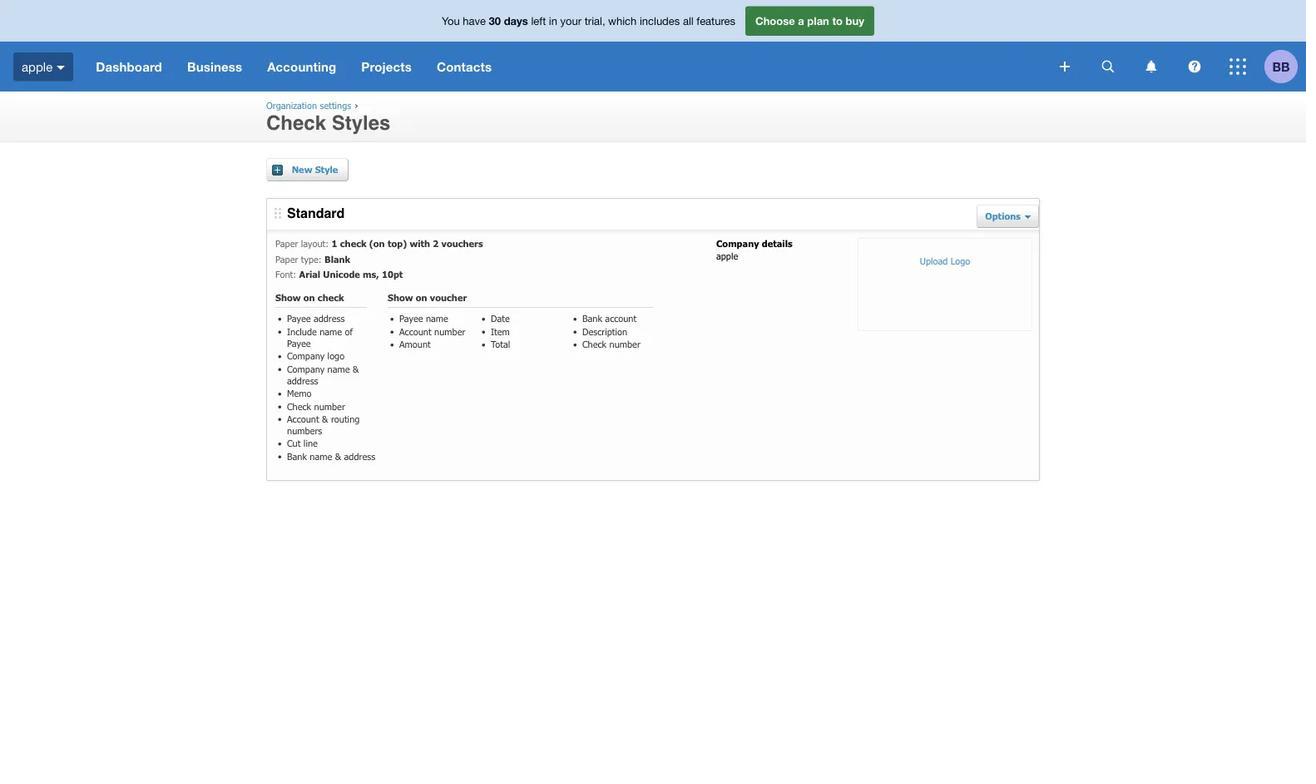 Task type: vqa. For each thing, say whether or not it's contained in the screenshot.
bottom The From
no



Task type: describe. For each thing, give the bounding box(es) containing it.
logo
[[328, 350, 345, 362]]

2
[[433, 238, 439, 249]]

1 vertical spatial &
[[322, 413, 328, 425]]

show on check
[[276, 292, 344, 303]]

name down show on voucher
[[426, 313, 449, 324]]

apple button
[[0, 42, 83, 92]]

unicode
[[323, 269, 360, 280]]

dashboard link
[[83, 42, 175, 92]]

choose a plan to buy
[[756, 14, 865, 27]]

organization settings link
[[266, 100, 351, 111]]

1 vertical spatial check
[[318, 292, 344, 303]]

name left of
[[320, 326, 342, 337]]

layout:
[[301, 238, 329, 249]]

account inside bank account account number
[[400, 326, 432, 337]]

on for check
[[304, 292, 315, 303]]

bank inside bank account account number
[[583, 313, 603, 324]]

banner containing dashboard
[[0, 0, 1307, 92]]

30
[[489, 14, 501, 27]]

description amount
[[400, 326, 628, 350]]

(on
[[369, 238, 385, 249]]

upload logo link
[[858, 238, 1033, 331]]

trial,
[[585, 14, 606, 27]]

upload
[[920, 256, 948, 267]]

cut
[[287, 438, 301, 449]]

name down line
[[310, 451, 332, 462]]

plan
[[808, 14, 830, 27]]

apple inside company details apple
[[717, 250, 739, 261]]

total
[[491, 339, 510, 350]]

apple inside apple popup button
[[22, 59, 53, 74]]

amount
[[400, 339, 431, 350]]

blank
[[325, 253, 351, 265]]

show for show on check
[[276, 292, 301, 303]]

choose
[[756, 14, 795, 27]]

account inside payee address include name of payee company logo company name & address memo check number account & routing numbers cut line bank name & address
[[287, 413, 319, 425]]

new
[[292, 164, 312, 175]]

item
[[491, 326, 510, 337]]

2 vertical spatial &
[[335, 451, 341, 462]]

font:
[[276, 269, 296, 280]]

a
[[798, 14, 805, 27]]

check inside paper layout: 1 check (on top) with 2 vouchers paper type: blank font: arial unicode ms, 10pt
[[340, 238, 367, 249]]

line
[[304, 438, 318, 449]]

styles
[[332, 111, 391, 134]]

you
[[442, 14, 460, 27]]

bb button
[[1265, 42, 1307, 92]]

organization settings › check styles
[[266, 100, 391, 134]]

date
[[491, 313, 510, 324]]

0 vertical spatial &
[[353, 363, 359, 374]]

upload logo
[[920, 256, 971, 267]]

standard
[[287, 206, 345, 221]]

accounting button
[[255, 42, 349, 92]]

options
[[986, 211, 1021, 222]]

2 vertical spatial address
[[344, 451, 375, 462]]

show on voucher
[[388, 292, 467, 303]]

company details apple
[[717, 238, 793, 261]]

ms,
[[363, 269, 379, 280]]

check inside payee address include name of payee company logo company name & address memo check number account & routing numbers cut line bank name & address
[[287, 401, 311, 412]]

10pt
[[382, 269, 403, 280]]



Task type: locate. For each thing, give the bounding box(es) containing it.
show down 10pt
[[388, 292, 413, 303]]

projects
[[361, 59, 412, 74]]

1 vertical spatial number
[[610, 339, 641, 350]]

account up numbers
[[287, 413, 319, 425]]

payee up amount
[[400, 313, 423, 324]]

0 horizontal spatial number
[[314, 401, 345, 412]]

memo
[[287, 388, 312, 399]]

top)
[[388, 238, 407, 249]]

contacts
[[437, 59, 492, 74]]

0 horizontal spatial &
[[322, 413, 328, 425]]

1 horizontal spatial show
[[388, 292, 413, 303]]

days
[[504, 14, 528, 27]]

address up memo
[[287, 375, 318, 386]]

new style link
[[266, 158, 349, 181]]

style
[[315, 164, 338, 175]]

paper
[[276, 238, 298, 249], [276, 253, 298, 265]]

apple
[[22, 59, 53, 74], [717, 250, 739, 261]]

bank down cut at the left bottom
[[287, 451, 307, 462]]

company down include
[[287, 350, 325, 362]]

name down the logo
[[328, 363, 350, 374]]

show
[[276, 292, 301, 303], [388, 292, 413, 303]]

number inside payee address include name of payee company logo company name & address memo check number account & routing numbers cut line bank name & address
[[314, 401, 345, 412]]

show for show on voucher
[[388, 292, 413, 303]]

which
[[609, 14, 637, 27]]

0 horizontal spatial on
[[304, 292, 315, 303]]

routing
[[331, 413, 360, 425]]

2 vertical spatial check
[[287, 401, 311, 412]]

& down 'routing'
[[335, 451, 341, 462]]

type:
[[301, 253, 322, 265]]

check right 1
[[340, 238, 367, 249]]

bank up the description
[[583, 313, 603, 324]]

organization
[[266, 100, 317, 111]]

number inside bank account account number
[[435, 326, 466, 337]]

on
[[304, 292, 315, 303], [416, 292, 428, 303]]

0 horizontal spatial account
[[287, 413, 319, 425]]

address down show on check at the left of the page
[[314, 313, 345, 324]]

voucher
[[430, 292, 467, 303]]

number down the description
[[610, 339, 641, 350]]

0 vertical spatial check
[[266, 111, 326, 134]]

in
[[549, 14, 558, 27]]

account up amount
[[400, 326, 432, 337]]

payee up include
[[287, 313, 311, 324]]

all
[[683, 14, 694, 27]]

banner
[[0, 0, 1307, 92]]

new style
[[292, 164, 338, 175]]

your
[[561, 14, 582, 27]]

on down arial
[[304, 292, 315, 303]]

numbers
[[287, 425, 322, 436]]

1
[[332, 238, 338, 249]]

dashboard
[[96, 59, 162, 74]]

0 horizontal spatial show
[[276, 292, 301, 303]]

check number
[[583, 339, 641, 350]]

0 vertical spatial number
[[435, 326, 466, 337]]

2 vertical spatial company
[[287, 363, 325, 374]]

settings
[[320, 100, 351, 111]]

1 vertical spatial apple
[[717, 250, 739, 261]]

check down memo
[[287, 401, 311, 412]]

to
[[833, 14, 843, 27]]

& left 'routing'
[[322, 413, 328, 425]]

payee for payee address include name of payee company logo company name & address memo check number account & routing numbers cut line bank name & address
[[287, 313, 311, 324]]

payee
[[287, 313, 311, 324], [400, 313, 423, 324], [287, 338, 311, 349]]

0 vertical spatial paper
[[276, 238, 298, 249]]

bank account account number
[[400, 313, 637, 337]]

bb
[[1273, 59, 1291, 74]]

have
[[463, 14, 486, 27]]

number down payee name
[[435, 326, 466, 337]]

1 horizontal spatial bank
[[583, 313, 603, 324]]

include
[[287, 326, 317, 337]]

1 vertical spatial paper
[[276, 253, 298, 265]]

& down of
[[353, 363, 359, 374]]

0 vertical spatial bank
[[583, 313, 603, 324]]

2 horizontal spatial number
[[610, 339, 641, 350]]

number
[[435, 326, 466, 337], [610, 339, 641, 350], [314, 401, 345, 412]]

bank
[[583, 313, 603, 324], [287, 451, 307, 462]]

business
[[187, 59, 242, 74]]

1 horizontal spatial &
[[335, 451, 341, 462]]

logo
[[951, 256, 971, 267]]

projects button
[[349, 42, 424, 92]]

check down the description
[[583, 339, 607, 350]]

paper up font:
[[276, 253, 298, 265]]

navigation
[[83, 42, 1049, 92]]

1 on from the left
[[304, 292, 315, 303]]

vouchers
[[442, 238, 483, 249]]

paper left the "layout:"
[[276, 238, 298, 249]]

navigation containing dashboard
[[83, 42, 1049, 92]]

2 horizontal spatial &
[[353, 363, 359, 374]]

›
[[355, 100, 359, 111]]

1 paper from the top
[[276, 238, 298, 249]]

details
[[762, 238, 793, 249]]

account
[[605, 313, 637, 324]]

check down unicode
[[318, 292, 344, 303]]

0 vertical spatial account
[[400, 326, 432, 337]]

0 vertical spatial check
[[340, 238, 367, 249]]

0 vertical spatial address
[[314, 313, 345, 324]]

check
[[266, 111, 326, 134], [583, 339, 607, 350], [287, 401, 311, 412]]

1 horizontal spatial number
[[435, 326, 466, 337]]

description
[[583, 326, 628, 337]]

payee down include
[[287, 338, 311, 349]]

1 show from the left
[[276, 292, 301, 303]]

check inside organization settings › check styles
[[266, 111, 326, 134]]

accounting
[[267, 59, 337, 74]]

2 paper from the top
[[276, 253, 298, 265]]

1 vertical spatial account
[[287, 413, 319, 425]]

company left details
[[717, 238, 760, 249]]

check up "new"
[[266, 111, 326, 134]]

1 horizontal spatial account
[[400, 326, 432, 337]]

payee name
[[400, 313, 449, 324]]

1 horizontal spatial apple
[[717, 250, 739, 261]]

0 horizontal spatial apple
[[22, 59, 53, 74]]

business button
[[175, 42, 255, 92]]

navigation inside banner
[[83, 42, 1049, 92]]

2 vertical spatial number
[[314, 401, 345, 412]]

arial
[[299, 269, 321, 280]]

features
[[697, 14, 736, 27]]

bank inside payee address include name of payee company logo company name & address memo check number account & routing numbers cut line bank name & address
[[287, 451, 307, 462]]

check
[[340, 238, 367, 249], [318, 292, 344, 303]]

1 horizontal spatial on
[[416, 292, 428, 303]]

company
[[717, 238, 760, 249], [287, 350, 325, 362], [287, 363, 325, 374]]

0 vertical spatial company
[[717, 238, 760, 249]]

number up 'routing'
[[314, 401, 345, 412]]

company up memo
[[287, 363, 325, 374]]

2 show from the left
[[388, 292, 413, 303]]

1 vertical spatial address
[[287, 375, 318, 386]]

on up payee name
[[416, 292, 428, 303]]

address down 'routing'
[[344, 451, 375, 462]]

2 on from the left
[[416, 292, 428, 303]]

paper layout: 1 check (on top) with 2 vouchers paper type: blank font: arial unicode ms, 10pt
[[276, 238, 483, 280]]

0 horizontal spatial bank
[[287, 451, 307, 462]]

on for voucher
[[416, 292, 428, 303]]

left
[[531, 14, 546, 27]]

payee address include name of payee company logo company name & address memo check number account & routing numbers cut line bank name & address
[[287, 313, 375, 462]]

name
[[426, 313, 449, 324], [320, 326, 342, 337], [328, 363, 350, 374], [310, 451, 332, 462]]

contacts button
[[424, 42, 505, 92]]

show down font:
[[276, 292, 301, 303]]

of
[[345, 326, 353, 337]]

1 vertical spatial check
[[583, 339, 607, 350]]

buy
[[846, 14, 865, 27]]

payee for payee name
[[400, 313, 423, 324]]

1 vertical spatial bank
[[287, 451, 307, 462]]

address
[[314, 313, 345, 324], [287, 375, 318, 386], [344, 451, 375, 462]]

0 vertical spatial apple
[[22, 59, 53, 74]]

you have 30 days left in your trial, which includes all features
[[442, 14, 736, 27]]

includes
[[640, 14, 680, 27]]

1 vertical spatial company
[[287, 350, 325, 362]]

company inside company details apple
[[717, 238, 760, 249]]

&
[[353, 363, 359, 374], [322, 413, 328, 425], [335, 451, 341, 462]]

with
[[410, 238, 430, 249]]

svg image
[[1230, 58, 1247, 75], [1102, 60, 1115, 73], [1147, 60, 1157, 73], [1189, 60, 1202, 73], [1060, 62, 1070, 72], [57, 66, 65, 70]]

svg image inside apple popup button
[[57, 66, 65, 70]]



